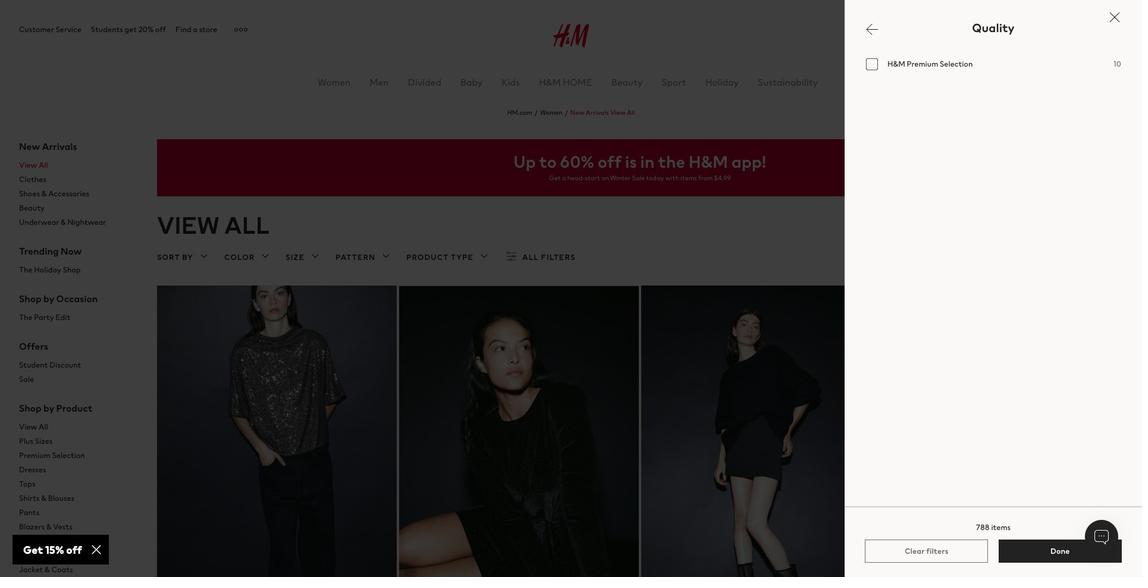 Task type: vqa. For each thing, say whether or not it's contained in the screenshot.
Baby Girl View all New Arrivals Clothing Outerwear Accessories Shoes Swimwear on the right of the page
no



Task type: describe. For each thing, give the bounding box(es) containing it.
holiday inside header.primary.navigation element
[[706, 75, 739, 89]]

underwear & nightwear link
[[19, 215, 138, 230]]

men
[[370, 75, 389, 89]]

sweaters
[[64, 550, 98, 561]]

mesh sock bootsmodel image
[[641, 286, 881, 577]]

jacket
[[19, 564, 43, 575]]

sale inside up to 60% off is in the h&m app! get a head-start on winter sale today with items from $4.99
[[632, 173, 645, 183]]

the inside shop by occasion the party edit
[[19, 312, 33, 323]]

sport link
[[662, 75, 687, 89]]

on
[[602, 173, 609, 183]]

discount
[[49, 359, 81, 371]]

dresses
[[19, 464, 46, 475]]

store
[[199, 24, 217, 35]]

trending
[[19, 244, 59, 258]]

sort by button
[[157, 249, 211, 266]]

sale inside offers student discount sale
[[19, 374, 34, 385]]

quality
[[972, 19, 1015, 36]]

1 vertical spatial items
[[991, 522, 1011, 533]]

now
[[61, 244, 82, 258]]

product type
[[406, 252, 474, 263]]

app!
[[732, 149, 767, 174]]

shopping
[[1063, 23, 1096, 34]]

cardigans & sweaters link
[[19, 549, 138, 563]]

clear
[[905, 546, 925, 557]]

view inside new arrivals view all clothes shoes & accessories beauty underwear & nightwear
[[19, 159, 37, 171]]

size
[[286, 252, 305, 263]]

shirts & blouses link
[[19, 491, 138, 506]]

blouses
[[48, 493, 74, 504]]

pattern button
[[336, 249, 393, 266]]

plus sizes link
[[19, 434, 138, 449]]

find a store link
[[176, 24, 217, 35]]

sustainability
[[758, 75, 818, 89]]

1 vertical spatial beauty link
[[19, 201, 138, 215]]

$4.99
[[714, 173, 731, 183]]

0 vertical spatial all
[[627, 108, 635, 117]]

sign
[[954, 23, 970, 34]]

blazers
[[19, 521, 45, 532]]

hm.com link
[[507, 108, 532, 117]]

sort
[[157, 252, 180, 263]]

students get 20% off link
[[91, 24, 166, 35]]

shopping bag (2)
[[1063, 23, 1123, 34]]

h&m home link
[[539, 75, 592, 89]]

size button
[[286, 249, 323, 266]]

shirts
[[19, 493, 40, 504]]

cardigans
[[19, 550, 56, 561]]

baby
[[460, 75, 483, 89]]

a inside up to 60% off is in the h&m app! get a head-start on winter sale today with items from $4.99
[[562, 173, 566, 183]]

view
[[157, 208, 220, 242]]

hm.com / women / new arrivals view all
[[507, 108, 635, 117]]

offers student discount sale
[[19, 339, 81, 385]]

1 horizontal spatial premium
[[907, 58, 938, 69]]

all inside shop by product view all plus sizes premium selection dresses tops shirts & blouses pants blazers & vests jeans cardigans & sweaters jacket & coats
[[39, 421, 48, 433]]

view all main content
[[0, 0, 1142, 577]]

is
[[625, 149, 637, 174]]

in inside up to 60% off is in the h&m app! get a head-start on winter sale today with items from $4.99
[[640, 149, 655, 174]]

student discount link
[[19, 358, 138, 372]]

to
[[539, 149, 557, 174]]

by inside dropdown button
[[182, 252, 193, 263]]

accessories
[[48, 188, 89, 199]]

shop for product
[[19, 401, 41, 415]]

1 horizontal spatial arrivals
[[586, 108, 609, 117]]

shoes
[[19, 188, 40, 199]]

get
[[125, 24, 137, 35]]

header.primary.navigation element
[[19, 10, 1142, 89]]

sign in button
[[935, 21, 977, 36]]

vests
[[53, 521, 72, 532]]

nightwear
[[68, 217, 106, 228]]

edit
[[55, 312, 70, 323]]

offers
[[19, 339, 48, 353]]

60%
[[560, 149, 594, 174]]

bag
[[1098, 23, 1112, 34]]

sport
[[662, 75, 687, 89]]

in inside button
[[971, 23, 977, 34]]

sign in
[[954, 23, 977, 34]]

students
[[91, 24, 123, 35]]

sale link
[[19, 372, 138, 387]]

selection inside shop by product view all plus sizes premium selection dresses tops shirts & blouses pants blazers & vests jeans cardigans & sweaters jacket & coats
[[52, 450, 85, 461]]

find
[[176, 24, 191, 35]]

h&m image
[[553, 24, 589, 48]]

product type button
[[406, 249, 491, 266]]

10
[[1114, 58, 1121, 69]]

women link for new arrivals view all
[[318, 75, 351, 89]]

knot-detail jersey dressmodel image
[[399, 286, 639, 577]]

h&m for h&m premium selection
[[888, 58, 905, 69]]

items inside up to 60% off is in the h&m app! get a head-start on winter sale today with items from $4.99
[[681, 173, 697, 183]]

color
[[224, 252, 255, 263]]

customer service link
[[19, 24, 81, 35]]

beauty inside new arrivals view all clothes shoes & accessories beauty underwear & nightwear
[[19, 202, 45, 214]]

20%
[[138, 24, 154, 35]]

h&m home
[[539, 75, 592, 89]]

h&m inside up to 60% off is in the h&m app! get a head-start on winter sale today with items from $4.99
[[689, 149, 728, 174]]

0 vertical spatial new
[[570, 108, 585, 117]]

& right shirts
[[41, 493, 46, 504]]



Task type: locate. For each thing, give the bounding box(es) containing it.
women link right hm.com link
[[540, 108, 563, 117]]

women inside header.primary.navigation element
[[318, 75, 351, 89]]

premium
[[907, 58, 938, 69], [19, 450, 50, 461]]

788 items
[[976, 522, 1011, 533]]

premium selection link
[[19, 449, 138, 463]]

type
[[451, 252, 474, 263]]

1 vertical spatial women
[[540, 108, 563, 117]]

new down home in the top of the page
[[570, 108, 585, 117]]

0 horizontal spatial items
[[681, 173, 697, 183]]

the left party
[[19, 312, 33, 323]]

0 vertical spatial beauty link
[[611, 75, 643, 89]]

items right "with"
[[681, 173, 697, 183]]

occasion
[[56, 292, 98, 306]]

sale down "student"
[[19, 374, 34, 385]]

& left vests
[[46, 521, 52, 532]]

1 horizontal spatial women link
[[540, 108, 563, 117]]

0 horizontal spatial holiday
[[34, 264, 61, 275]]

2 vertical spatial view
[[19, 421, 37, 433]]

a right the get
[[562, 173, 566, 183]]

1 view all link from the top
[[19, 158, 138, 173]]

customer
[[19, 24, 54, 35]]

off right the 20%
[[155, 24, 166, 35]]

shop inside shop by product view all plus sizes premium selection dresses tops shirts & blouses pants blazers & vests jeans cardigans & sweaters jacket & coats
[[19, 401, 41, 415]]

a right find
[[193, 24, 198, 35]]

1 vertical spatial beauty
[[19, 202, 45, 214]]

arrivals inside new arrivals view all clothes shoes & accessories beauty underwear & nightwear
[[42, 139, 77, 153]]

all inside new arrivals view all clothes shoes & accessories beauty underwear & nightwear
[[39, 159, 48, 171]]

view inside shop by product view all plus sizes premium selection dresses tops shirts & blouses pants blazers & vests jeans cardigans & sweaters jacket & coats
[[19, 421, 37, 433]]

0 horizontal spatial h&m
[[539, 75, 561, 89]]

all
[[224, 208, 270, 242]]

0 vertical spatial view all link
[[19, 158, 138, 173]]

0 horizontal spatial product
[[56, 401, 93, 415]]

0 vertical spatial women link
[[318, 75, 351, 89]]

1 horizontal spatial selection
[[940, 58, 973, 69]]

1 vertical spatial women link
[[540, 108, 563, 117]]

beauty link up "nightwear"
[[19, 201, 138, 215]]

0 vertical spatial a
[[193, 24, 198, 35]]

shop
[[63, 264, 81, 275], [19, 292, 41, 306], [19, 401, 41, 415]]

pattern
[[336, 252, 376, 263]]

2 horizontal spatial h&m
[[888, 58, 905, 69]]

men link
[[370, 75, 389, 89]]

(2)
[[1113, 23, 1123, 34]]

baby link
[[460, 75, 483, 89]]

jeans link
[[19, 534, 138, 549]]

beauty
[[611, 75, 643, 89], [19, 202, 45, 214]]

0 vertical spatial view
[[610, 108, 626, 117]]

0 horizontal spatial in
[[640, 149, 655, 174]]

by for occasion
[[43, 292, 54, 306]]

sequined topmodel image
[[157, 286, 397, 577]]

shop for occasion
[[19, 292, 41, 306]]

up
[[514, 149, 536, 174]]

0 vertical spatial the
[[19, 264, 33, 275]]

holiday down trending
[[34, 264, 61, 275]]

the holiday shop link
[[19, 263, 138, 277]]

& left the coats
[[45, 564, 50, 575]]

women inside view all main content
[[540, 108, 563, 117]]

up to 60% off is in the h&m app! get a head-start on winter sale today with items from $4.99
[[514, 149, 767, 183]]

beauty link up new arrivals view all link
[[611, 75, 643, 89]]

shop inside shop by occasion the party edit
[[19, 292, 41, 306]]

1 / from the left
[[535, 108, 538, 117]]

shop by occasion the party edit
[[19, 292, 98, 323]]

product left type
[[406, 252, 449, 263]]

selection
[[940, 58, 973, 69], [52, 450, 85, 461]]

by inside shop by product view all plus sizes premium selection dresses tops shirts & blouses pants blazers & vests jeans cardigans & sweaters jacket & coats
[[43, 401, 54, 415]]

/ right hm.com link
[[535, 108, 538, 117]]

coats
[[51, 564, 73, 575]]

1 vertical spatial all
[[39, 159, 48, 171]]

color button
[[224, 249, 273, 266]]

1 horizontal spatial product
[[406, 252, 449, 263]]

in right sign
[[971, 23, 977, 34]]

1 horizontal spatial women
[[540, 108, 563, 117]]

shop up "plus"
[[19, 401, 41, 415]]

shop by product view all plus sizes premium selection dresses tops shirts & blouses pants blazers & vests jeans cardigans & sweaters jacket & coats
[[19, 401, 98, 575]]

women right hm.com link
[[540, 108, 563, 117]]

all up the is on the top of the page
[[627, 108, 635, 117]]

1 vertical spatial view all link
[[19, 420, 138, 434]]

the party edit link
[[19, 311, 138, 325]]

view all link up premium selection 'link'
[[19, 420, 138, 434]]

1 horizontal spatial items
[[991, 522, 1011, 533]]

filters
[[926, 546, 949, 557]]

0 horizontal spatial arrivals
[[42, 139, 77, 153]]

beauty down shoes
[[19, 202, 45, 214]]

jacket & coats link
[[19, 563, 138, 577]]

by for product
[[43, 401, 54, 415]]

/ down h&m home at the top
[[565, 108, 568, 117]]

2 vertical spatial all
[[39, 421, 48, 433]]

h&m for h&m home
[[539, 75, 561, 89]]

clothes link
[[19, 173, 138, 187]]

favorites link
[[985, 21, 1037, 36]]

with
[[665, 173, 679, 183]]

off left the is on the top of the page
[[598, 149, 622, 174]]

customer service
[[19, 24, 81, 35]]

holiday inside trending now the holiday shop
[[34, 264, 61, 275]]

premium up dresses
[[19, 450, 50, 461]]

trending now the holiday shop
[[19, 244, 82, 275]]

0 vertical spatial beauty
[[611, 75, 643, 89]]

plus
[[19, 435, 33, 447]]

new arrivals view all link
[[570, 108, 635, 117]]

0 vertical spatial arrivals
[[586, 108, 609, 117]]

premium inside shop by product view all plus sizes premium selection dresses tops shirts & blouses pants blazers & vests jeans cardigans & sweaters jacket & coats
[[19, 450, 50, 461]]

0 vertical spatial women
[[318, 75, 351, 89]]

1 vertical spatial shop
[[19, 292, 41, 306]]

find a store
[[176, 24, 217, 35]]

1 horizontal spatial a
[[562, 173, 566, 183]]

sustainability link
[[758, 75, 818, 89]]

1 horizontal spatial new
[[570, 108, 585, 117]]

from
[[699, 173, 713, 183]]

0 vertical spatial premium
[[907, 58, 938, 69]]

0 vertical spatial selection
[[940, 58, 973, 69]]

off for 20%
[[155, 24, 166, 35]]

kids
[[502, 75, 520, 89]]

2 vertical spatial h&m
[[689, 149, 728, 174]]

holiday
[[706, 75, 739, 89], [34, 264, 61, 275]]

new up clothes
[[19, 139, 40, 153]]

tops
[[19, 478, 35, 490]]

0 horizontal spatial new
[[19, 139, 40, 153]]

beauty inside header.primary.navigation element
[[611, 75, 643, 89]]

underwear
[[19, 217, 59, 228]]

by inside shop by occasion the party edit
[[43, 292, 54, 306]]

1 vertical spatial in
[[640, 149, 655, 174]]

arrivals down home in the top of the page
[[586, 108, 609, 117]]

head-
[[567, 173, 585, 183]]

clear filters
[[905, 546, 949, 557]]

all up the sizes
[[39, 421, 48, 433]]

items right 788
[[991, 522, 1011, 533]]

arrivals up clothes link in the top of the page
[[42, 139, 77, 153]]

2 vertical spatial by
[[43, 401, 54, 415]]

in
[[971, 23, 977, 34], [640, 149, 655, 174]]

1 horizontal spatial h&m
[[689, 149, 728, 174]]

1 vertical spatial h&m
[[539, 75, 561, 89]]

1 vertical spatial off
[[598, 149, 622, 174]]

in right the is on the top of the page
[[640, 149, 655, 174]]

by up party
[[43, 292, 54, 306]]

1 vertical spatial by
[[43, 292, 54, 306]]

0 horizontal spatial sale
[[19, 374, 34, 385]]

1 horizontal spatial beauty
[[611, 75, 643, 89]]

a
[[193, 24, 198, 35], [562, 173, 566, 183]]

women left men
[[318, 75, 351, 89]]

winter
[[610, 173, 631, 183]]

product
[[406, 252, 449, 263], [56, 401, 93, 415]]

the inside trending now the holiday shop
[[19, 264, 33, 275]]

2 the from the top
[[19, 312, 33, 323]]

788
[[976, 522, 990, 533]]

jeans
[[19, 535, 40, 547]]

2 view all link from the top
[[19, 420, 138, 434]]

beauty up new arrivals view all link
[[611, 75, 643, 89]]

students get 20% off
[[91, 24, 166, 35]]

1 vertical spatial arrivals
[[42, 139, 77, 153]]

blazers & vests link
[[19, 520, 138, 534]]

& right shoes
[[41, 188, 47, 199]]

clothes
[[19, 174, 46, 185]]

all up clothes
[[39, 159, 48, 171]]

arrivals
[[586, 108, 609, 117], [42, 139, 77, 153]]

1 horizontal spatial sale
[[632, 173, 645, 183]]

&
[[41, 188, 47, 199], [61, 217, 66, 228], [41, 493, 46, 504], [46, 521, 52, 532], [57, 550, 62, 561], [45, 564, 50, 575]]

service
[[56, 24, 81, 35]]

1 vertical spatial new
[[19, 139, 40, 153]]

all
[[627, 108, 635, 117], [39, 159, 48, 171], [39, 421, 48, 433]]

0 vertical spatial in
[[971, 23, 977, 34]]

done button
[[999, 540, 1122, 563]]

2 vertical spatial shop
[[19, 401, 41, 415]]

shop up party
[[19, 292, 41, 306]]

0 vertical spatial off
[[155, 24, 166, 35]]

shop inside trending now the holiday shop
[[63, 264, 81, 275]]

women
[[318, 75, 351, 89], [540, 108, 563, 117]]

& up the coats
[[57, 550, 62, 561]]

view all link up shoes & accessories link
[[19, 158, 138, 173]]

by up the sizes
[[43, 401, 54, 415]]

0 horizontal spatial premium
[[19, 450, 50, 461]]

1 vertical spatial the
[[19, 312, 33, 323]]

by right sort
[[182, 252, 193, 263]]

1 vertical spatial selection
[[52, 450, 85, 461]]

sort by
[[157, 252, 193, 263]]

off inside up to 60% off is in the h&m app! get a head-start on winter sale today with items from $4.99
[[598, 149, 622, 174]]

product down sale link
[[56, 401, 93, 415]]

0 horizontal spatial /
[[535, 108, 538, 117]]

2 / from the left
[[565, 108, 568, 117]]

student
[[19, 359, 48, 371]]

rhinestone-trimmed jacketmodel image
[[883, 286, 1123, 577]]

new
[[570, 108, 585, 117], [19, 139, 40, 153]]

0 horizontal spatial women
[[318, 75, 351, 89]]

h&m premium selection
[[888, 58, 973, 69]]

clear filters button
[[865, 540, 988, 563]]

selection down sign in button
[[940, 58, 973, 69]]

women link
[[318, 75, 351, 89], [540, 108, 563, 117]]

1 horizontal spatial /
[[565, 108, 568, 117]]

kids link
[[502, 75, 520, 89]]

1 horizontal spatial holiday
[[706, 75, 739, 89]]

0 vertical spatial items
[[681, 173, 697, 183]]

women link for clothes
[[540, 108, 563, 117]]

1 vertical spatial holiday
[[34, 264, 61, 275]]

the
[[658, 149, 685, 174]]

1 vertical spatial a
[[562, 173, 566, 183]]

premium down sign in button
[[907, 58, 938, 69]]

divided link
[[408, 75, 441, 89]]

0 vertical spatial shop
[[63, 264, 81, 275]]

view up the is on the top of the page
[[610, 108, 626, 117]]

1 vertical spatial sale
[[19, 374, 34, 385]]

party
[[34, 312, 54, 323]]

& left "nightwear"
[[61, 217, 66, 228]]

1 horizontal spatial in
[[971, 23, 977, 34]]

1 horizontal spatial beauty link
[[611, 75, 643, 89]]

sale left today
[[632, 173, 645, 183]]

product inside dropdown button
[[406, 252, 449, 263]]

the down trending
[[19, 264, 33, 275]]

view up clothes
[[19, 159, 37, 171]]

selection down plus sizes link
[[52, 450, 85, 461]]

0 horizontal spatial beauty link
[[19, 201, 138, 215]]

1 vertical spatial product
[[56, 401, 93, 415]]

view all
[[157, 208, 270, 242]]

0 horizontal spatial beauty
[[19, 202, 45, 214]]

1 vertical spatial view
[[19, 159, 37, 171]]

0 vertical spatial h&m
[[888, 58, 905, 69]]

new arrivals view all clothes shoes & accessories beauty underwear & nightwear
[[19, 139, 106, 228]]

0 horizontal spatial selection
[[52, 450, 85, 461]]

off inside header.primary.navigation element
[[155, 24, 166, 35]]

1 vertical spatial premium
[[19, 450, 50, 461]]

0 vertical spatial product
[[406, 252, 449, 263]]

0 vertical spatial holiday
[[706, 75, 739, 89]]

0 horizontal spatial a
[[193, 24, 198, 35]]

h&m inside header.primary.navigation element
[[539, 75, 561, 89]]

women link left men
[[318, 75, 351, 89]]

product inside shop by product view all plus sizes premium selection dresses tops shirts & blouses pants blazers & vests jeans cardigans & sweaters jacket & coats
[[56, 401, 93, 415]]

items
[[681, 173, 697, 183], [991, 522, 1011, 533]]

0 vertical spatial sale
[[632, 173, 645, 183]]

shop down now
[[63, 264, 81, 275]]

0 horizontal spatial women link
[[318, 75, 351, 89]]

view up "plus"
[[19, 421, 37, 433]]

favorites
[[1004, 23, 1037, 34]]

/
[[535, 108, 538, 117], [565, 108, 568, 117]]

holiday right sport link
[[706, 75, 739, 89]]

0 vertical spatial by
[[182, 252, 193, 263]]

new inside new arrivals view all clothes shoes & accessories beauty underwear & nightwear
[[19, 139, 40, 153]]

off for 60%
[[598, 149, 622, 174]]

1 the from the top
[[19, 264, 33, 275]]

close black image
[[1108, 10, 1122, 24]]

0 horizontal spatial off
[[155, 24, 166, 35]]

1 horizontal spatial off
[[598, 149, 622, 174]]



